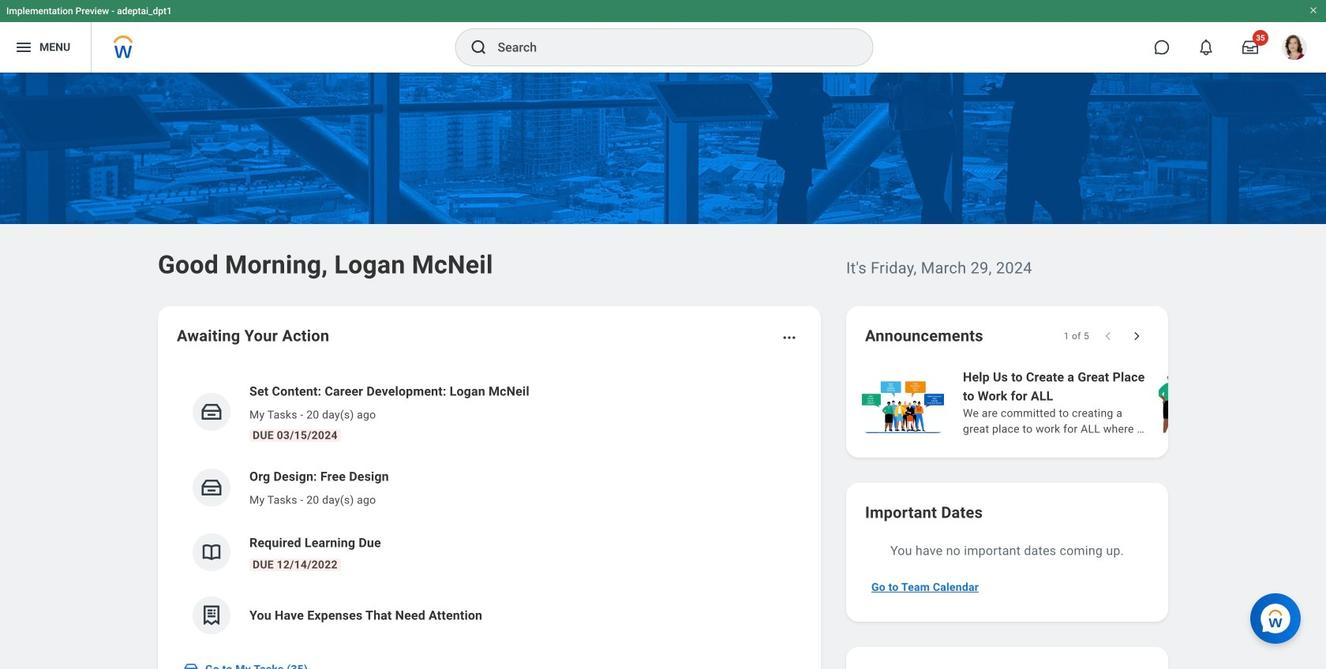 Task type: locate. For each thing, give the bounding box(es) containing it.
main content
[[0, 73, 1326, 669]]

Search Workday  search field
[[498, 30, 840, 65]]

book open image
[[200, 541, 223, 564]]

close environment banner image
[[1309, 6, 1318, 15]]

0 vertical spatial inbox image
[[200, 400, 223, 424]]

notifications large image
[[1198, 39, 1214, 55]]

chevron right small image
[[1129, 328, 1145, 344]]

status
[[1064, 330, 1089, 343]]

1 horizontal spatial list
[[859, 366, 1326, 439]]

list
[[859, 366, 1326, 439], [177, 369, 802, 647]]

dashboard expenses image
[[200, 604, 223, 628]]

1 vertical spatial inbox image
[[200, 476, 223, 500]]

inbox image
[[200, 400, 223, 424], [200, 476, 223, 500]]

1 inbox image from the top
[[200, 400, 223, 424]]

banner
[[0, 0, 1326, 73]]

profile logan mcneil image
[[1282, 35, 1307, 63]]

2 inbox image from the top
[[200, 476, 223, 500]]



Task type: describe. For each thing, give the bounding box(es) containing it.
related actions image
[[782, 330, 797, 346]]

chevron left small image
[[1100, 328, 1116, 344]]

search image
[[469, 38, 488, 57]]

justify image
[[14, 38, 33, 57]]

0 horizontal spatial list
[[177, 369, 802, 647]]

inbox large image
[[1243, 39, 1258, 55]]

inbox image
[[183, 662, 199, 669]]



Task type: vqa. For each thing, say whether or not it's contained in the screenshot.
Export to Excel image
no



